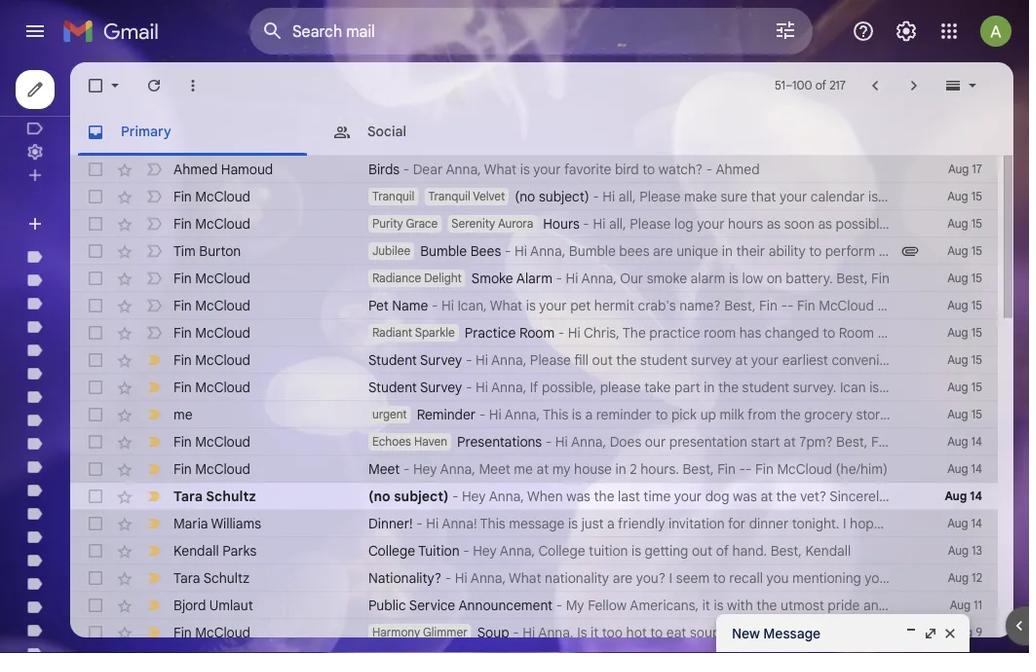 Task type: locate. For each thing, give the bounding box(es) containing it.
2 not important switch from the top
[[144, 187, 164, 207]]

student up 'urgent'
[[368, 379, 417, 396]]

invitation
[[668, 515, 725, 533]]

new
[[732, 626, 760, 643]]

2 important according to google magic. switch from the top
[[144, 378, 164, 398]]

is left the reminder
[[572, 406, 582, 423]]

0 vertical spatial subject)
[[539, 188, 589, 205]]

9 important according to google magic. switch from the top
[[144, 596, 164, 616]]

pet
[[368, 297, 389, 314]]

0 vertical spatial schultz
[[206, 488, 256, 505]]

schultz up umlaut
[[203, 570, 250, 587]]

8 15 from the top
[[971, 408, 982, 422]]

purity
[[372, 217, 403, 231]]

student survey - down sparkle
[[368, 352, 475, 369]]

1 vertical spatial subject)
[[394, 488, 449, 505]]

1 horizontal spatial was
[[733, 488, 757, 505]]

1 row from the top
[[70, 156, 998, 183]]

1 horizontal spatial me
[[514, 461, 533, 478]]

0 vertical spatial me
[[173, 406, 193, 423]]

was up just
[[566, 488, 590, 505]]

advanced search options image
[[766, 11, 805, 50]]

best,
[[836, 270, 868, 287], [724, 297, 756, 314], [893, 324, 925, 342], [836, 434, 868, 451], [683, 461, 714, 478], [771, 543, 802, 560], [823, 625, 854, 642]]

0 horizontal spatial me
[[173, 406, 193, 423]]

2 tara schultz from the top
[[173, 570, 250, 587]]

refresh image
[[144, 76, 164, 95]]

7pm?
[[799, 434, 833, 451]]

soon
[[784, 215, 814, 232]]

what up 'velvet'
[[484, 161, 517, 178]]

me up when
[[514, 461, 533, 478]]

hi up my
[[555, 434, 568, 451]]

1 horizontal spatial meet
[[479, 461, 510, 478]]

1 fin mccloud from the top
[[173, 188, 250, 205]]

14 row from the top
[[70, 511, 1029, 538]]

to left pick
[[655, 406, 668, 423]]

1 horizontal spatial ahmed
[[716, 161, 760, 178]]

i right you?
[[669, 570, 673, 587]]

1 vertical spatial in
[[724, 625, 735, 642]]

mccloud for not important switch for hours - hi all, please log your hours as soon as possible. thanks, fin
[[195, 215, 250, 232]]

(no for (no subject) - hey anna, when was the last time your dog was at the vet? sincerely, tara
[[368, 488, 390, 505]]

11
[[974, 599, 982, 613]]

12 row from the top
[[70, 456, 998, 483]]

hi left all,
[[593, 215, 605, 232]]

1 vertical spatial thanks,
[[894, 406, 942, 423]]

hey up anna!
[[462, 488, 486, 505]]

this
[[543, 406, 568, 423], [480, 515, 505, 533]]

1 tranquil from the left
[[372, 190, 415, 204]]

you
[[766, 570, 789, 587], [865, 570, 887, 587]]

tranquil down dear
[[428, 190, 470, 204]]

6 fin mccloud from the top
[[173, 352, 250, 369]]

2 horizontal spatial at
[[784, 434, 796, 451]]

at left my
[[536, 461, 549, 478]]

1 student from the top
[[368, 352, 417, 369]]

2 vertical spatial what
[[509, 570, 541, 587]]

aug 17
[[948, 162, 982, 177]]

8 row from the top
[[70, 347, 998, 374]]

search mail image
[[255, 14, 290, 49]]

1 room from the left
[[519, 324, 555, 342]]

3 not important switch from the top
[[144, 214, 164, 234]]

1 vertical spatial hey
[[462, 488, 486, 505]]

0 vertical spatial student
[[368, 352, 417, 369]]

student survey -
[[368, 352, 475, 369], [368, 379, 475, 396]]

i left hope
[[843, 515, 846, 533]]

3 aug 15 from the top
[[947, 271, 982, 286]]

1 horizontal spatial kendall
[[805, 543, 851, 560]]

14 for dinner! - hi anna! this message is just a friendly invitation for dinner tonight. i hope you'll be able to make it
[[971, 517, 982, 532]]

hours - hi all, please log your hours as soon as possible. thanks, fin
[[543, 215, 963, 232]]

as left soon
[[767, 215, 781, 232]]

4 important according to google magic. switch from the top
[[144, 460, 164, 479]]

0 vertical spatial thanks,
[[893, 215, 941, 232]]

this up my
[[543, 406, 568, 423]]

dinner
[[749, 515, 789, 533]]

0 vertical spatial tara schultz
[[173, 488, 256, 505]]

mcclou
[[988, 324, 1029, 342]]

thanks,
[[893, 215, 941, 232], [894, 406, 942, 423]]

4 aug 15 from the top
[[947, 299, 982, 313]]

2 student survey - from the top
[[368, 379, 475, 396]]

1 vertical spatial tara schultz
[[173, 570, 250, 587]]

row
[[70, 156, 998, 183], [70, 183, 998, 210], [70, 210, 998, 238], [70, 238, 998, 265], [70, 265, 998, 292], [70, 292, 998, 320], [70, 320, 1029, 347], [70, 347, 998, 374], [70, 374, 998, 401], [70, 401, 998, 429], [70, 429, 1029, 456], [70, 456, 998, 483], [70, 483, 998, 511], [70, 511, 1029, 538], [70, 538, 998, 565], [70, 565, 1029, 592], [70, 592, 998, 620], [70, 620, 1028, 647]]

chris,
[[584, 324, 620, 342]]

0 horizontal spatial college
[[368, 543, 415, 560]]

2 room from the left
[[839, 324, 874, 342]]

hermit
[[594, 297, 634, 314]]

you right the recall
[[766, 570, 789, 587]]

1 aug 15 from the top
[[947, 217, 982, 231]]

not important switch for (no subject) -
[[144, 187, 164, 207]]

1 horizontal spatial (no
[[515, 188, 535, 205]]

nationality? - hi anna, what nationality are you? i seem to recall you mentioning you moved here from some
[[368, 570, 1029, 587]]

1 horizontal spatial tranquil
[[428, 190, 470, 204]]

time
[[643, 488, 671, 505]]

0 horizontal spatial was
[[566, 488, 590, 505]]

the up 7pm?
[[780, 406, 801, 423]]

0 horizontal spatial subject)
[[394, 488, 449, 505]]

1 vertical spatial student survey -
[[368, 379, 475, 396]]

6 15 from the top
[[971, 353, 982, 368]]

house
[[574, 461, 612, 478]]

ican,
[[457, 297, 487, 314]]

aug
[[948, 162, 969, 177], [947, 217, 968, 231], [947, 244, 968, 259], [947, 271, 968, 286], [947, 299, 968, 313], [947, 326, 968, 341], [947, 353, 968, 368], [947, 381, 968, 395], [947, 408, 968, 422], [947, 435, 968, 450], [947, 462, 968, 477], [945, 490, 967, 504], [947, 517, 968, 532], [948, 544, 969, 559], [948, 572, 969, 586], [950, 599, 971, 613], [952, 626, 973, 641]]

what down smoke
[[490, 297, 522, 314]]

not important switch for jubilee bumble bees -
[[144, 242, 164, 261]]

2 15 from the top
[[971, 244, 982, 259]]

2 aug 15 from the top
[[947, 244, 982, 259]]

student survey - up reminder
[[368, 379, 475, 396]]

aug 15 for 2nd important according to google magic. switch from the top of the page
[[947, 381, 982, 395]]

possible.
[[836, 215, 890, 232]]

(he/him) up the sincerely,
[[836, 461, 888, 478]]

0 horizontal spatial you
[[766, 570, 789, 587]]

0 vertical spatial from
[[747, 406, 777, 423]]

room left b.
[[839, 324, 874, 342]]

from
[[747, 406, 777, 423], [967, 570, 996, 587]]

0 horizontal spatial in
[[615, 461, 626, 478]]

0 horizontal spatial from
[[747, 406, 777, 423]]

2 vertical spatial at
[[760, 488, 773, 505]]

(no up aurora
[[515, 188, 535, 205]]

thanks, left anna at the right
[[894, 406, 942, 423]]

main content
[[70, 62, 1029, 654]]

subject) for (no subject) -
[[539, 188, 589, 205]]

college down dinner!
[[368, 543, 415, 560]]

10 important according to google magic. switch from the top
[[144, 624, 164, 643]]

tranquil
[[372, 190, 415, 204], [428, 190, 470, 204]]

9
[[976, 626, 982, 641]]

a
[[585, 406, 593, 423], [607, 515, 615, 533]]

tara up the you'll
[[892, 488, 918, 505]]

crab's
[[638, 297, 676, 314]]

you left "moved"
[[865, 570, 887, 587]]

delight
[[424, 271, 462, 286]]

0 vertical spatial (he/him)
[[877, 297, 929, 314]]

the for soup
[[738, 625, 759, 642]]

5 important according to google magic. switch from the top
[[144, 487, 164, 507]]

to right seem at the right bottom of the page
[[713, 570, 726, 587]]

when
[[527, 488, 563, 505]]

1 vertical spatial from
[[967, 570, 996, 587]]

15 row from the top
[[70, 538, 998, 565]]

me
[[173, 406, 193, 423], [514, 461, 533, 478]]

0 horizontal spatial (no
[[368, 488, 390, 505]]

1 vertical spatial student
[[368, 379, 417, 396]]

you'll
[[885, 515, 917, 533]]

fin mccloud
[[173, 188, 250, 205], [173, 215, 250, 232], [173, 270, 250, 287], [173, 297, 250, 314], [173, 324, 250, 342], [173, 352, 250, 369], [173, 379, 250, 396], [173, 434, 250, 451], [173, 461, 250, 478], [173, 625, 250, 642]]

toolbar
[[836, 187, 992, 207]]

subject) down birds - dear anna, what is your favorite bird to watch? - ahmed at top
[[539, 188, 589, 205]]

navigation
[[0, 0, 234, 654]]

5 aug 15 from the top
[[947, 326, 982, 341]]

in left 2
[[615, 461, 626, 478]]

0 vertical spatial (no
[[515, 188, 535, 205]]

1 horizontal spatial this
[[543, 406, 568, 423]]

1 horizontal spatial subject)
[[539, 188, 589, 205]]

0 vertical spatial what
[[484, 161, 517, 178]]

tab list inside main content
[[70, 109, 1013, 156]]

1 as from the left
[[767, 215, 781, 232]]

0 horizontal spatial ahmed
[[173, 161, 218, 178]]

1 horizontal spatial as
[[818, 215, 832, 232]]

0 horizontal spatial as
[[767, 215, 781, 232]]

main menu image
[[23, 19, 47, 43]]

hey
[[413, 461, 437, 478], [462, 488, 486, 505], [473, 543, 497, 560]]

fin
[[173, 188, 192, 205], [173, 215, 192, 232], [945, 215, 963, 232], [173, 270, 192, 287], [871, 270, 890, 287], [173, 297, 192, 314], [759, 297, 777, 314], [797, 297, 815, 314], [173, 324, 192, 342], [928, 324, 946, 342], [966, 324, 984, 342], [173, 352, 192, 369], [173, 379, 192, 396], [173, 434, 192, 451], [871, 434, 889, 451], [909, 434, 927, 451], [173, 461, 192, 478], [717, 461, 736, 478], [755, 461, 774, 478], [173, 625, 192, 642], [858, 625, 876, 642], [896, 625, 914, 642]]

5 not important switch from the top
[[144, 269, 164, 288]]

1 horizontal spatial i
[[843, 515, 846, 533]]

tara schultz up bjord umlaut
[[173, 570, 250, 587]]

i
[[843, 515, 846, 533], [669, 570, 673, 587]]

glimmer
[[423, 626, 467, 641]]

0 vertical spatial in
[[615, 461, 626, 478]]

it
[[1022, 515, 1029, 533], [591, 625, 599, 642]]

ahmed down primary 'tab'
[[173, 161, 218, 178]]

college tuition - hey anna, college tuition is getting out of hand. best, kendall
[[368, 543, 851, 560]]

4 row from the top
[[70, 238, 998, 265]]

it right is
[[591, 625, 599, 642]]

harmony
[[372, 626, 420, 641]]

0 vertical spatial survey
[[420, 352, 462, 369]]

14 for meet - hey anna, meet me at my house in 2 hours. best, fin -- fin mccloud (he/him)
[[971, 462, 982, 477]]

best, down 'dinner'
[[771, 543, 802, 560]]

1 vertical spatial (no
[[368, 488, 390, 505]]

1 vertical spatial it
[[591, 625, 599, 642]]

2 kendall from the left
[[805, 543, 851, 560]]

1 horizontal spatial it
[[1022, 515, 1029, 533]]

hi up presentations
[[489, 406, 502, 423]]

in
[[615, 461, 626, 478], [724, 625, 735, 642]]

urgent
[[372, 408, 407, 422]]

best, down store. on the bottom of page
[[836, 434, 868, 451]]

14 for (no subject) - hey anna, when was the last time your dog was at the vet? sincerely, tara
[[970, 490, 982, 504]]

announcement
[[458, 597, 553, 614]]

2 vertical spatial (he/him)
[[976, 625, 1028, 642]]

important according to google magic. switch
[[144, 351, 164, 370], [144, 378, 164, 398], [144, 433, 164, 452], [144, 460, 164, 479], [144, 487, 164, 507], [144, 515, 164, 534], [144, 542, 164, 561], [144, 569, 164, 589], [144, 596, 164, 616], [144, 624, 164, 643]]

maria
[[173, 515, 208, 533]]

1 meet from the left
[[368, 461, 400, 478]]

me right important mainly because it was sent directly to you. switch
[[173, 406, 193, 423]]

0 horizontal spatial i
[[669, 570, 673, 587]]

from down 13
[[967, 570, 996, 587]]

0 horizontal spatial meet
[[368, 461, 400, 478]]

aug 15 for 10th important according to google magic. switch from the bottom
[[947, 353, 982, 368]]

the left vet?
[[776, 488, 797, 505]]

1 horizontal spatial room
[[839, 324, 874, 342]]

anna!
[[442, 515, 477, 533]]

is up (no subject) -
[[520, 161, 530, 178]]

dog
[[705, 488, 729, 505]]

row containing maria williams
[[70, 511, 1029, 538]]

(no for (no subject) -
[[515, 188, 535, 205]]

0 horizontal spatial at
[[536, 461, 549, 478]]

0 horizontal spatial room
[[519, 324, 555, 342]]

ahmed hamoud
[[173, 161, 273, 178]]

friendly
[[618, 515, 665, 533]]

favorite
[[564, 161, 611, 178]]

your up (no subject) -
[[533, 161, 561, 178]]

older image
[[904, 76, 924, 95]]

our
[[645, 434, 666, 451]]

3 fin mccloud from the top
[[173, 270, 250, 287]]

schultz up williams
[[206, 488, 256, 505]]

1 survey from the top
[[420, 352, 462, 369]]

anna, down message
[[500, 543, 535, 560]]

mccloud for 8th important according to google magic. switch from the bottom of the page
[[195, 434, 250, 451]]

mccloud for 10th important according to google magic. switch from the bottom
[[195, 352, 250, 369]]

mccloud for not important switch corresponding to radiant sparkle practice room - hi chris, the practice room has changed to room b. best, fin -- fin mcclou
[[195, 324, 250, 342]]

sparkle
[[415, 326, 455, 341]]

is left just
[[568, 515, 578, 533]]

hi up the pet
[[566, 270, 578, 287]]

it right the 'make'
[[1022, 515, 1029, 533]]

what up announcement
[[509, 570, 541, 587]]

2 survey from the top
[[420, 379, 462, 396]]

the for milk
[[780, 406, 801, 423]]

for
[[728, 515, 746, 533]]

kendall down maria
[[173, 543, 219, 560]]

8 aug 15 from the top
[[947, 408, 982, 422]]

dinner! - hi anna! this message is just a friendly invitation for dinner tonight. i hope you'll be able to make it
[[368, 515, 1029, 533]]

best, down echoes haven presentations - hi anna, does our presentation start at 7pm? best, fin -- fin mccloud (he/him
[[683, 461, 714, 478]]

mccloud for not important switch associated with radiance delight smoke alarm - hi anna, our smoke alarm is low on battery. best, fin
[[195, 270, 250, 287]]

as right soon
[[818, 215, 832, 232]]

this right anna!
[[480, 515, 505, 533]]

start
[[751, 434, 780, 451]]

None search field
[[249, 8, 813, 55]]

nationality
[[545, 570, 609, 587]]

anna, up presentations
[[505, 406, 540, 423]]

7 important according to google magic. switch from the top
[[144, 542, 164, 561]]

tara schultz up maria williams on the bottom left
[[173, 488, 256, 505]]

anna, down 'haven'
[[440, 461, 475, 478]]

moved
[[891, 570, 932, 587]]

changed
[[765, 324, 819, 342]]

2 student from the top
[[368, 379, 417, 396]]

17 row from the top
[[70, 592, 998, 620]]

1 vertical spatial a
[[607, 515, 615, 533]]

as
[[767, 215, 781, 232], [818, 215, 832, 232]]

echoes haven presentations - hi anna, does our presentation start at 7pm? best, fin -- fin mccloud (he/him
[[372, 434, 1029, 451]]

2 tranquil from the left
[[428, 190, 470, 204]]

0 horizontal spatial this
[[480, 515, 505, 533]]

smoke
[[471, 270, 513, 287]]

14
[[971, 435, 982, 450], [971, 462, 982, 477], [970, 490, 982, 504], [971, 517, 982, 532]]

from up start
[[747, 406, 777, 423]]

you?
[[636, 570, 666, 587]]

echoes
[[372, 435, 411, 450]]

public service announcement -
[[368, 597, 566, 614]]

bird
[[615, 161, 639, 178]]

1 vertical spatial (he/him)
[[836, 461, 888, 478]]

1 horizontal spatial college
[[538, 543, 585, 560]]

0 horizontal spatial a
[[585, 406, 593, 423]]

thanks, up has attachment icon
[[893, 215, 941, 232]]

hi
[[593, 215, 605, 232], [566, 270, 578, 287], [441, 297, 454, 314], [568, 324, 580, 342], [489, 406, 502, 423], [555, 434, 568, 451], [426, 515, 439, 533], [455, 570, 467, 587], [523, 625, 535, 642]]

0 vertical spatial a
[[585, 406, 593, 423]]

Search mail text field
[[292, 21, 719, 41]]

1 vertical spatial schultz
[[203, 570, 250, 587]]

room right the practice
[[519, 324, 555, 342]]

reminder
[[596, 406, 652, 423]]

here
[[936, 570, 964, 587]]

aug 9
[[952, 626, 982, 641]]

student for 2nd important according to google magic. switch from the top of the page
[[368, 379, 417, 396]]

minimize image
[[903, 627, 919, 642]]

college up nationality
[[538, 543, 585, 560]]

was right dog on the right
[[733, 488, 757, 505]]

tab list
[[70, 109, 1013, 156]]

log
[[674, 215, 693, 232]]

anna, up the house
[[571, 434, 606, 451]]

at up 'dinner'
[[760, 488, 773, 505]]

ahmed up hours
[[716, 161, 760, 178]]

tara schultz
[[173, 488, 256, 505], [173, 570, 250, 587]]

7 15 from the top
[[971, 381, 982, 395]]

at right start
[[784, 434, 796, 451]]

0 horizontal spatial kendall
[[173, 543, 219, 560]]

7 not important switch from the top
[[144, 324, 164, 343]]

1 vertical spatial this
[[480, 515, 505, 533]]

1 vertical spatial me
[[514, 461, 533, 478]]

toggle split pane mode image
[[943, 76, 963, 95]]

tara
[[173, 488, 203, 505], [892, 488, 918, 505], [173, 570, 200, 587]]

0 horizontal spatial it
[[591, 625, 599, 642]]

10 row from the top
[[70, 401, 998, 429]]

2 vertical spatial hey
[[473, 543, 497, 560]]

1 horizontal spatial in
[[724, 625, 735, 642]]

hey down 'haven'
[[413, 461, 437, 478]]

3 row from the top
[[70, 210, 998, 238]]

15
[[971, 217, 982, 231], [971, 244, 982, 259], [971, 271, 982, 286], [971, 299, 982, 313], [971, 326, 982, 341], [971, 353, 982, 368], [971, 381, 982, 395], [971, 408, 982, 422]]

to
[[642, 161, 655, 178], [823, 324, 835, 342], [655, 406, 668, 423], [970, 515, 982, 533], [713, 570, 726, 587], [650, 625, 663, 642]]

1 tara schultz from the top
[[173, 488, 256, 505]]

a left the reminder
[[585, 406, 593, 423]]

in right soup
[[724, 625, 735, 642]]

1 15 from the top
[[971, 217, 982, 231]]

(no up dinner!
[[368, 488, 390, 505]]

tab list containing primary
[[70, 109, 1013, 156]]

6 aug 15 from the top
[[947, 353, 982, 368]]

(he/him) for pet name - hi ican, what is your pet hermit crab's name? best, fin -- fin mccloud (he/him)
[[877, 297, 929, 314]]

hi left the ican,
[[441, 297, 454, 314]]

hours.
[[640, 461, 679, 478]]

(he/him) up b.
[[877, 297, 929, 314]]

row containing me
[[70, 401, 998, 429]]

2 meet from the left
[[479, 461, 510, 478]]

1 horizontal spatial a
[[607, 515, 615, 533]]

subject) up dinner!
[[394, 488, 449, 505]]

hey down anna!
[[473, 543, 497, 560]]

best, up has
[[724, 297, 756, 314]]

tara up the bjord
[[173, 570, 200, 587]]

getting
[[645, 543, 688, 560]]

9 fin mccloud from the top
[[173, 461, 250, 478]]

tara up maria
[[173, 488, 203, 505]]

mccloud for not important switch associated with (no subject) -
[[195, 188, 250, 205]]

kendall up mentioning at bottom right
[[805, 543, 851, 560]]

4 not important switch from the top
[[144, 242, 164, 261]]

0 horizontal spatial tranquil
[[372, 190, 415, 204]]

mccloud
[[195, 188, 250, 205], [195, 215, 250, 232], [195, 270, 250, 287], [195, 297, 250, 314], [819, 297, 874, 314], [195, 324, 250, 342], [195, 352, 250, 369], [195, 379, 250, 396], [195, 434, 250, 451], [931, 434, 986, 451], [195, 461, 250, 478], [777, 461, 832, 478], [195, 625, 250, 642], [917, 625, 973, 642]]

hours
[[543, 215, 580, 232]]

student down radiant
[[368, 352, 417, 369]]

to left eat
[[650, 625, 663, 642]]

18 row from the top
[[70, 620, 1028, 647]]

7 aug 15 from the top
[[947, 381, 982, 395]]

not important switch
[[144, 160, 164, 179], [144, 187, 164, 207], [144, 214, 164, 234], [144, 242, 164, 261], [144, 269, 164, 288], [144, 296, 164, 316], [144, 324, 164, 343]]

51 100
[[775, 78, 812, 93]]

tranquil up the purity
[[372, 190, 415, 204]]

0 vertical spatial it
[[1022, 515, 1029, 533]]

2 fin mccloud from the top
[[173, 215, 250, 232]]

hey for subject)
[[462, 488, 486, 505]]

best, right message
[[823, 625, 854, 642]]

grocery
[[804, 406, 852, 423]]

what for nationality
[[509, 570, 541, 587]]

schultz for (no subject) - hey anna, when was the last time your dog was at the vet? sincerely, tara
[[206, 488, 256, 505]]

0 vertical spatial student survey -
[[368, 352, 475, 369]]

1 horizontal spatial you
[[865, 570, 887, 587]]

1 vertical spatial survey
[[420, 379, 462, 396]]

3 important according to google magic. switch from the top
[[144, 433, 164, 452]]

hi right soup
[[523, 625, 535, 642]]

meet down presentations
[[479, 461, 510, 478]]



Task type: describe. For each thing, give the bounding box(es) containing it.
aug 14 for meet - hey anna, meet me at my house in 2 hours. best, fin -- fin mccloud (he/him)
[[947, 462, 982, 477]]

2 you from the left
[[865, 570, 887, 587]]

alarm
[[516, 270, 552, 287]]

message
[[509, 515, 565, 533]]

0 vertical spatial i
[[843, 515, 846, 533]]

just
[[581, 515, 604, 533]]

(he/him) for meet - hey anna, meet me at my house in 2 hours. best, fin -- fin mccloud (he/him)
[[836, 461, 888, 478]]

student for 10th important according to google magic. switch from the bottom
[[368, 352, 417, 369]]

is down 'alarm'
[[526, 297, 536, 314]]

velvet
[[473, 190, 505, 204]]

the left last
[[594, 488, 614, 505]]

tranquil velvet
[[428, 190, 505, 204]]

support image
[[852, 19, 875, 43]]

jubilee bumble bees -
[[372, 243, 514, 260]]

aug 13
[[948, 544, 982, 559]]

be
[[920, 515, 936, 533]]

best, right b.
[[893, 324, 925, 342]]

1 student survey - from the top
[[368, 352, 475, 369]]

0 vertical spatial hey
[[413, 461, 437, 478]]

tranquil for tranquil
[[372, 190, 415, 204]]

tuition
[[418, 543, 460, 560]]

pet name - hi ican, what is your pet hermit crab's name? best, fin -- fin mccloud (he/him)
[[368, 297, 929, 314]]

hot
[[626, 625, 647, 642]]

to right bird
[[642, 161, 655, 178]]

able
[[940, 515, 966, 533]]

1 college from the left
[[368, 543, 415, 560]]

name
[[392, 297, 428, 314]]

anna, up announcement
[[470, 570, 506, 587]]

tim burton
[[173, 243, 241, 260]]

row containing tim burton
[[70, 238, 998, 265]]

aug 12
[[948, 572, 982, 586]]

last
[[618, 488, 640, 505]]

2 college from the left
[[538, 543, 585, 560]]

not important switch for radiant sparkle practice room - hi chris, the practice room has changed to room b. best, fin -- fin mcclou
[[144, 324, 164, 343]]

row containing ahmed hamoud
[[70, 156, 998, 183]]

is left low
[[729, 270, 739, 287]]

maria williams
[[173, 515, 261, 533]]

room
[[704, 324, 736, 342]]

milk
[[720, 406, 744, 423]]

battery.
[[786, 270, 833, 287]]

bjord
[[173, 597, 206, 614]]

primary tab
[[70, 109, 315, 156]]

harmony glimmer soup - hi anna, is it too hot to eat soup in the summer? best, fin -- fin mccloud (he/him)
[[372, 625, 1028, 642]]

(he/him
[[989, 434, 1029, 451]]

tonight.
[[792, 515, 839, 533]]

purity grace
[[372, 217, 438, 231]]

bjord umlaut
[[173, 597, 253, 614]]

4 fin mccloud from the top
[[173, 297, 250, 314]]

8 important according to google magic. switch from the top
[[144, 569, 164, 589]]

main content containing primary
[[70, 62, 1029, 654]]

hi up public service announcement -
[[455, 570, 467, 587]]

up
[[700, 406, 716, 423]]

watch?
[[659, 161, 703, 178]]

6 row from the top
[[70, 292, 998, 320]]

hi left anna!
[[426, 515, 439, 533]]

practice
[[649, 324, 700, 342]]

13
[[972, 544, 982, 559]]

3 15 from the top
[[971, 271, 982, 286]]

1 important according to google magic. switch from the top
[[144, 351, 164, 370]]

the for was
[[776, 488, 797, 505]]

tim
[[173, 243, 196, 260]]

on
[[767, 270, 782, 287]]

6 important according to google magic. switch from the top
[[144, 515, 164, 534]]

eat
[[666, 625, 686, 642]]

mccloud for 4th important according to google magic. switch from the top of the page
[[195, 461, 250, 478]]

pick
[[671, 406, 697, 423]]

your right log
[[697, 215, 724, 232]]

not important switch for radiance delight smoke alarm - hi anna, our smoke alarm is low on battery. best, fin
[[144, 269, 164, 288]]

anna, up tranquil velvet
[[446, 161, 481, 178]]

0 vertical spatial this
[[543, 406, 568, 423]]

survey for 10th important according to google magic. switch from the bottom
[[420, 352, 462, 369]]

b.
[[878, 324, 890, 342]]

subject) for (no subject) - hey anna, when was the last time your dog was at the vet? sincerely, tara
[[394, 488, 449, 505]]

aug 15 for important mainly because it was sent directly to you. switch
[[947, 408, 982, 422]]

haven
[[414, 435, 447, 450]]

aug 15 for not important switch related to jubilee bumble bees -
[[947, 244, 982, 259]]

serenity
[[451, 217, 495, 231]]

smoke
[[647, 270, 687, 287]]

serenity aurora
[[451, 217, 533, 231]]

1 you from the left
[[766, 570, 789, 587]]

5 row from the top
[[70, 265, 998, 292]]

1 horizontal spatial from
[[967, 570, 996, 587]]

tara schultz for (no subject)
[[173, 488, 256, 505]]

tara schultz for nationality?
[[173, 570, 250, 587]]

your up invitation
[[674, 488, 702, 505]]

7 fin mccloud from the top
[[173, 379, 250, 396]]

1 horizontal spatial at
[[760, 488, 773, 505]]

low
[[742, 270, 763, 287]]

best, right battery.
[[836, 270, 868, 287]]

gmail image
[[62, 12, 169, 51]]

to right changed
[[823, 324, 835, 342]]

jubilee
[[372, 244, 410, 259]]

tranquil for tranquil velvet
[[428, 190, 470, 204]]

tara for (no subject) - hey anna, when was the last time your dog was at the vet? sincerely, tara
[[173, 488, 203, 505]]

not important switch for hours - hi all, please log your hours as soon as possible. thanks, fin
[[144, 214, 164, 234]]

aug 15 for sixth not important switch from the top
[[947, 299, 982, 313]]

aug 15 for not important switch associated with radiance delight smoke alarm - hi anna, our smoke alarm is low on battery. best, fin
[[947, 271, 982, 286]]

is
[[577, 625, 587, 642]]

parks
[[222, 543, 257, 560]]

mccloud for sixth not important switch from the top
[[195, 297, 250, 314]]

2 row from the top
[[70, 183, 998, 210]]

some
[[1000, 570, 1029, 587]]

16 row from the top
[[70, 565, 1029, 592]]

5 15 from the top
[[971, 326, 982, 341]]

1 vertical spatial at
[[536, 461, 549, 478]]

1 kendall from the left
[[173, 543, 219, 560]]

all,
[[609, 215, 626, 232]]

aug 11
[[950, 599, 982, 613]]

7 row from the top
[[70, 320, 1029, 347]]

dinner!
[[368, 515, 413, 533]]

2 was from the left
[[733, 488, 757, 505]]

aug 15 for not important switch for hours - hi all, please log your hours as soon as possible. thanks, fin
[[947, 217, 982, 231]]

100
[[792, 78, 812, 93]]

anna, up hermit
[[581, 270, 617, 287]]

pet
[[570, 297, 591, 314]]

tuition
[[589, 543, 628, 560]]

aug 14 for dinner! - hi anna! this message is just a friendly invitation for dinner tonight. i hope you'll be able to make it
[[947, 517, 982, 532]]

mccloud for 2nd important according to google magic. switch from the top of the page
[[195, 379, 250, 396]]

anna, left when
[[489, 488, 524, 505]]

public
[[368, 597, 406, 614]]

of
[[716, 543, 729, 560]]

mentioning
[[792, 570, 861, 587]]

the
[[622, 324, 646, 342]]

please
[[630, 215, 671, 232]]

10 fin mccloud from the top
[[173, 625, 250, 642]]

recall
[[729, 570, 763, 587]]

1 ahmed from the left
[[173, 161, 218, 178]]

make
[[986, 515, 1019, 533]]

what for is
[[484, 161, 517, 178]]

aurora
[[498, 217, 533, 231]]

schultz for nationality? - hi anna, what nationality are you? i seem to recall you mentioning you moved here from some
[[203, 570, 250, 587]]

hi left chris,
[[568, 324, 580, 342]]

4 15 from the top
[[971, 299, 982, 313]]

1 vertical spatial i
[[669, 570, 673, 587]]

practice
[[465, 324, 516, 342]]

toolbar inside row
[[836, 187, 992, 207]]

settings image
[[895, 19, 918, 43]]

2 as from the left
[[818, 215, 832, 232]]

mccloud for 1st important according to google magic. switch from the bottom
[[195, 625, 250, 642]]

pop out image
[[923, 627, 938, 642]]

anna
[[945, 406, 977, 423]]

important mainly because it was sent directly to you. switch
[[144, 405, 164, 425]]

radiance
[[372, 271, 421, 286]]

radiant
[[372, 326, 412, 341]]

13 row from the top
[[70, 483, 998, 511]]

burton
[[199, 243, 241, 260]]

1 vertical spatial what
[[490, 297, 522, 314]]

hours
[[728, 215, 763, 232]]

2 ahmed from the left
[[716, 161, 760, 178]]

row containing bjord umlaut
[[70, 592, 998, 620]]

to right the able
[[970, 515, 982, 533]]

dear
[[413, 161, 443, 178]]

is down friendly
[[631, 543, 641, 560]]

5 fin mccloud from the top
[[173, 324, 250, 342]]

tara for nationality? - hi anna, what nationality are you? i seem to recall you mentioning you moved here from some
[[173, 570, 200, 587]]

hamoud
[[221, 161, 273, 178]]

anna, left is
[[538, 625, 574, 642]]

12
[[972, 572, 982, 586]]

meet - hey anna, meet me at my house in 2 hours. best, fin -- fin mccloud (he/him)
[[368, 461, 888, 478]]

aug 14 for (no subject) - hey anna, when was the last time your dog was at the vet? sincerely, tara
[[945, 490, 982, 504]]

row containing kendall parks
[[70, 538, 998, 565]]

9 row from the top
[[70, 374, 998, 401]]

my
[[552, 461, 571, 478]]

bumble
[[420, 243, 467, 260]]

reminder
[[417, 406, 476, 423]]

aug 15 for not important switch corresponding to radiant sparkle practice room - hi chris, the practice room has changed to room b. best, fin -- fin mcclou
[[947, 326, 982, 341]]

1 not important switch from the top
[[144, 160, 164, 179]]

social tab
[[317, 109, 562, 156]]

8 fin mccloud from the top
[[173, 434, 250, 451]]

close image
[[942, 627, 958, 642]]

radiant sparkle practice room - hi chris, the practice room has changed to room b. best, fin -- fin mcclou
[[372, 324, 1029, 342]]

birds - dear anna, what is your favorite bird to watch? - ahmed
[[368, 161, 760, 178]]

newer image
[[865, 76, 885, 95]]

nationality?
[[368, 570, 442, 587]]

survey for 2nd important according to google magic. switch from the top of the page
[[420, 379, 462, 396]]

0 vertical spatial at
[[784, 434, 796, 451]]

6 not important switch from the top
[[144, 296, 164, 316]]

hey for tuition
[[473, 543, 497, 560]]

2
[[630, 461, 637, 478]]

your left the pet
[[539, 297, 567, 314]]

presentation
[[669, 434, 747, 451]]

has attachment image
[[900, 242, 920, 261]]

1 was from the left
[[566, 488, 590, 505]]

11 row from the top
[[70, 429, 1029, 456]]



Task type: vqa. For each thing, say whether or not it's contained in the screenshot.


